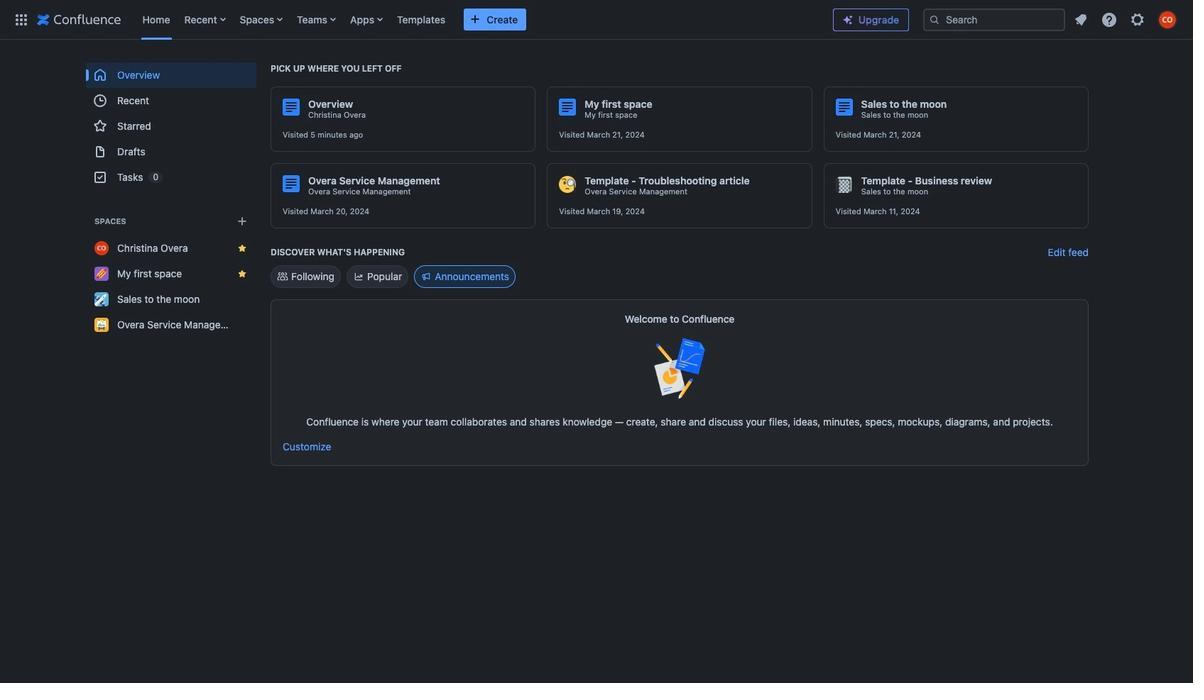 Task type: locate. For each thing, give the bounding box(es) containing it.
settings icon image
[[1129, 11, 1146, 28]]

list
[[135, 0, 822, 39], [1068, 7, 1185, 32]]

help icon image
[[1101, 11, 1118, 28]]

global element
[[9, 0, 822, 39]]

1 horizontal spatial list
[[1068, 7, 1185, 32]]

group
[[86, 63, 256, 190]]

Search field
[[923, 8, 1065, 31]]

unstar this space image
[[237, 268, 248, 280]]

list for appswitcher icon
[[135, 0, 822, 39]]

premium image
[[842, 14, 854, 26]]

None search field
[[923, 8, 1065, 31]]

list for premium icon
[[1068, 7, 1185, 32]]

:face_with_monocle: image
[[559, 176, 576, 193], [559, 176, 576, 193]]

confluence image
[[37, 11, 121, 28], [37, 11, 121, 28]]

0 horizontal spatial list
[[135, 0, 822, 39]]

banner
[[0, 0, 1193, 43]]



Task type: vqa. For each thing, say whether or not it's contained in the screenshot.
Add People image
no



Task type: describe. For each thing, give the bounding box(es) containing it.
search image
[[929, 14, 940, 25]]

:notebook: image
[[836, 176, 853, 193]]

appswitcher icon image
[[13, 11, 30, 28]]

unstar this space image
[[237, 243, 248, 254]]

notification icon image
[[1072, 11, 1090, 28]]

:notebook: image
[[836, 176, 853, 193]]

create a space image
[[234, 213, 251, 230]]



